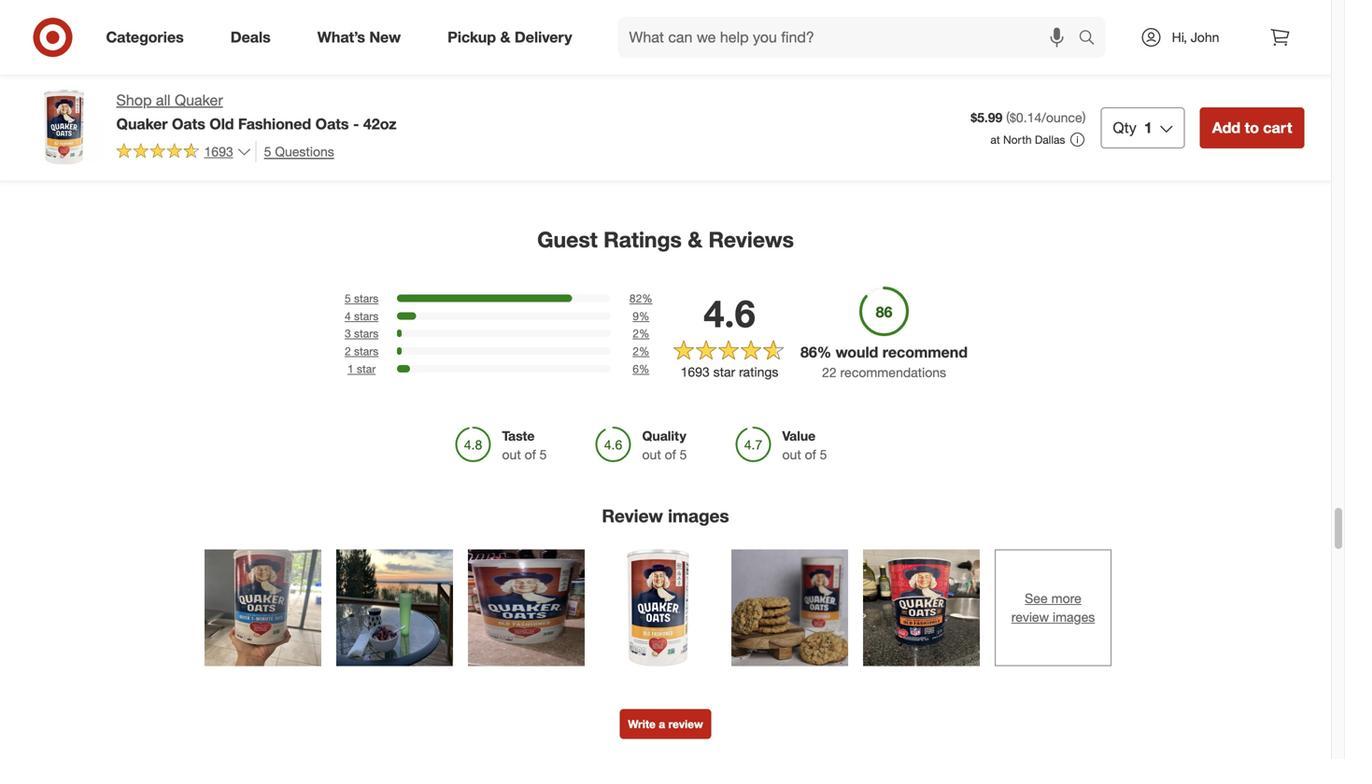 Task type: describe. For each thing, give the bounding box(es) containing it.
- inside $6.19 kodiak protein-packed muffin mix double dark chocolate - 14oz sponsored
[[101, 65, 107, 82]]

see
[[1025, 590, 1048, 607]]

pickup & delivery
[[448, 28, 572, 46]]

of for taste
[[525, 446, 536, 463]]

old
[[209, 115, 234, 133]]

2 % for 2 stars
[[633, 344, 649, 358]]

0 horizontal spatial quaker
[[116, 115, 168, 133]]

hershey's for $4.49
[[609, 33, 668, 49]]

search button
[[1070, 17, 1115, 62]]

holiday inside "$12.99 hershey's , reese's and rolo assorted chocolate holiday candy - 33.03oz"
[[1181, 65, 1225, 82]]

82 %
[[629, 291, 653, 305]]

sponsored inside $6.19 kodiak protein-packed muffin mix double dark chocolate - 14oz sponsored
[[38, 82, 93, 96]]

reviews
[[708, 226, 794, 253]]

holiday inside $4.49 hershey's kisses milk chocolate santa hat holiday candy - 10.1oz
[[609, 65, 653, 82]]

5 for value out of 5
[[820, 446, 827, 463]]

what's new link
[[301, 17, 424, 58]]

guest review image 6 of 12, zoom in image
[[863, 550, 980, 667]]

% for 5 stars
[[642, 291, 653, 305]]

$12.99 hershey's , reese's and rolo assorted chocolate holiday candy - 33.03oz
[[1181, 16, 1328, 82]]

2 stars
[[345, 344, 378, 358]]

reese's
[[1250, 33, 1297, 49]]

9
[[633, 309, 639, 323]]

3 stars
[[345, 327, 378, 341]]

2 down "3"
[[345, 344, 351, 358]]

categories link
[[90, 17, 207, 58]]

dark
[[148, 49, 175, 65]]

ratings
[[603, 226, 682, 253]]

5 for taste out of 5
[[540, 446, 547, 463]]

out for value out of 5
[[782, 446, 801, 463]]

protein-
[[82, 33, 128, 49]]

4
[[345, 309, 351, 323]]

$4.89 hershey's kisses milk chocolate candy - 10.8oz sponsored
[[800, 16, 953, 79]]

hi, john
[[1172, 29, 1219, 45]]

guest ratings & reviews
[[537, 226, 794, 253]]

stars for 4 stars
[[354, 309, 378, 323]]

santa
[[673, 49, 707, 65]]

% for 3 stars
[[639, 327, 649, 341]]

all
[[156, 91, 171, 109]]

delivery
[[515, 28, 572, 46]]

- inside $7.99 libby's pumpkin bread kit - 57.75oz sponsored
[[438, 49, 443, 65]]

hershey's for $12.99
[[1181, 33, 1240, 49]]

of for quality
[[665, 446, 676, 463]]

10.1oz
[[707, 65, 746, 82]]

at
[[990, 132, 1000, 147]]

search
[[1070, 30, 1115, 48]]

$5.99 ( $0.14 /ounce )
[[971, 109, 1086, 126]]

review images
[[602, 505, 729, 527]]

stars for 5 stars
[[354, 291, 378, 305]]

a
[[659, 717, 665, 731]]

categories
[[106, 28, 184, 46]]

cart
[[1263, 118, 1292, 137]]

86 % would recommend 22 recommendations
[[800, 343, 968, 381]]

22
[[822, 364, 836, 381]]

quality out of 5
[[642, 428, 687, 463]]

3
[[345, 327, 351, 341]]

1693 for 1693 star ratings
[[681, 364, 710, 380]]

1693 star ratings
[[681, 364, 778, 380]]

milk for candy
[[1095, 33, 1119, 49]]

review
[[602, 505, 663, 527]]

sponsored inside $7.99 libby's pumpkin bread kit - 57.75oz sponsored
[[419, 65, 474, 79]]

What can we help you find? suggestions appear below search field
[[618, 17, 1083, 58]]

chex
[[258, 49, 289, 65]]

$7.49 hershey's kisses milk chocolate holiday candy - 17oz
[[991, 16, 1140, 82]]

hat
[[711, 49, 731, 65]]

chocolate for candy
[[609, 49, 669, 65]]

2 oats from the left
[[315, 115, 349, 133]]

qty
[[1113, 118, 1137, 137]]

guest
[[537, 226, 597, 253]]

kisses for santa
[[672, 33, 710, 49]]

value out of 5
[[782, 428, 827, 463]]

- inside "$7.49 hershey's kisses milk chocolate holiday candy - 17oz"
[[991, 65, 996, 82]]

pickup & delivery link
[[432, 17, 595, 58]]

guest review image 5 of 12, zoom in image
[[731, 550, 848, 667]]

$6.19 kodiak protein-packed muffin mix double dark chocolate - 14oz sponsored
[[38, 16, 175, 96]]

$7.99
[[419, 16, 451, 33]]

ratings
[[739, 364, 778, 380]]

$5.29 general mills family size rice chex cereal - 18oz sponsored
[[228, 16, 374, 79]]

dallas
[[1035, 132, 1065, 147]]

would
[[836, 343, 878, 361]]

family
[[308, 33, 346, 49]]

kodiak
[[38, 33, 78, 49]]

taste
[[502, 428, 535, 444]]

1 horizontal spatial quaker
[[175, 91, 223, 109]]

guest review image 1 of 12, zoom in image
[[205, 550, 321, 667]]

chocolate for sponsored
[[800, 49, 860, 65]]

$12.99
[[1181, 16, 1220, 33]]

mills
[[278, 33, 304, 49]]

% for 1 star
[[639, 362, 649, 376]]

stars for 2 stars
[[354, 344, 378, 358]]

- inside the $4.89 hershey's kisses milk chocolate candy - 10.8oz sponsored
[[905, 49, 910, 65]]

57.75oz
[[447, 49, 493, 65]]

value
[[782, 428, 816, 444]]

4 stars
[[345, 309, 378, 323]]

0 vertical spatial 1
[[1144, 118, 1152, 137]]

deals
[[230, 28, 271, 46]]

out for quality out of 5
[[642, 446, 661, 463]]

bread
[[519, 33, 555, 49]]

at north dallas
[[990, 132, 1065, 147]]

recommendations
[[840, 364, 946, 381]]

general
[[228, 33, 274, 49]]

kit
[[419, 49, 435, 65]]

4.6
[[704, 291, 755, 336]]

questions
[[275, 143, 334, 160]]

- inside "$12.99 hershey's , reese's and rolo assorted chocolate holiday candy - 33.03oz"
[[1270, 65, 1275, 82]]

2 for 3 stars
[[633, 327, 639, 341]]

/ounce
[[1042, 109, 1082, 126]]

write a review
[[628, 717, 703, 731]]

hershey's , reese's and rolo assorted chocolate holiday candy - 33.03oz image
[[1181, 0, 1334, 5]]

1 vertical spatial &
[[688, 226, 702, 253]]

5 for quality out of 5
[[680, 446, 687, 463]]

see more review images button
[[995, 550, 1112, 667]]

chocolate for 17oz
[[991, 49, 1051, 65]]

5 questions
[[264, 143, 334, 160]]

candy inside "$12.99 hershey's , reese's and rolo assorted chocolate holiday candy - 33.03oz"
[[1229, 65, 1266, 82]]

rice
[[228, 49, 254, 65]]

17oz
[[999, 65, 1027, 82]]



Task type: vqa. For each thing, say whether or not it's contained in the screenshot.
Affirm
no



Task type: locate. For each thing, give the bounding box(es) containing it.
2
[[633, 327, 639, 341], [345, 344, 351, 358], [633, 344, 639, 358]]

of down value
[[805, 446, 816, 463]]

hershey's inside $4.49 hershey's kisses milk chocolate santa hat holiday candy - 10.1oz
[[609, 33, 668, 49]]

chocolate inside "$12.99 hershey's , reese's and rolo assorted chocolate holiday candy - 33.03oz"
[[1268, 49, 1328, 65]]

1 star
[[347, 362, 376, 376]]

of inside 'taste out of 5'
[[525, 446, 536, 463]]

star down 2 stars
[[357, 362, 376, 376]]

candy down ,
[[1229, 65, 1266, 82]]

1 2 % from the top
[[633, 327, 649, 341]]

$5.29
[[228, 16, 260, 33]]

kisses left hat
[[672, 33, 710, 49]]

what's new
[[317, 28, 401, 46]]

taste out of 5
[[502, 428, 547, 463]]

milk inside $4.49 hershey's kisses milk chocolate santa hat holiday candy - 10.1oz
[[714, 33, 737, 49]]

- left '14oz' at the left
[[101, 65, 107, 82]]

star for 1
[[357, 362, 376, 376]]

0 horizontal spatial holiday
[[609, 65, 653, 82]]

$4.49
[[609, 16, 641, 33]]

review
[[1011, 609, 1049, 625], [668, 717, 703, 731]]

chocolate inside $6.19 kodiak protein-packed muffin mix double dark chocolate - 14oz sponsored
[[38, 65, 98, 82]]

)
[[1082, 109, 1086, 126]]

1 horizontal spatial review
[[1011, 609, 1049, 625]]

1693
[[204, 143, 233, 160], [681, 364, 710, 380]]

1 horizontal spatial images
[[1053, 609, 1095, 625]]

kisses right $7.49 on the top of the page
[[1053, 33, 1091, 49]]

quality
[[642, 428, 686, 444]]

2 kisses from the left
[[862, 33, 900, 49]]

1 vertical spatial images
[[1053, 609, 1095, 625]]

pumpkin
[[464, 33, 516, 49]]

86
[[800, 343, 817, 361]]

chocolate down $7.49 on the top of the page
[[991, 49, 1051, 65]]

2 down 9
[[633, 327, 639, 341]]

quaker up old
[[175, 91, 223, 109]]

chocolate inside the $4.89 hershey's kisses milk chocolate candy - 10.8oz sponsored
[[800, 49, 860, 65]]

1693 right 6 %
[[681, 364, 710, 380]]

review right a
[[668, 717, 703, 731]]

hershey's
[[609, 33, 668, 49], [800, 33, 858, 49], [991, 33, 1049, 49], [1181, 33, 1240, 49]]

shop
[[116, 91, 152, 109]]

of for value
[[805, 446, 816, 463]]

see more review images
[[1011, 590, 1095, 625]]

packed
[[128, 33, 172, 49]]

candy left 10.8oz
[[864, 49, 902, 65]]

milk up the 10.1oz
[[714, 33, 737, 49]]

review down see on the right of page
[[1011, 609, 1049, 625]]

and
[[1301, 33, 1323, 49]]

5
[[264, 143, 271, 160], [345, 291, 351, 305], [540, 446, 547, 463], [680, 446, 687, 463], [820, 446, 827, 463]]

% for 4 stars
[[639, 309, 649, 323]]

- left 33.03oz
[[1270, 65, 1275, 82]]

milk left hi,
[[1095, 33, 1119, 49]]

deals link
[[215, 17, 294, 58]]

stars
[[354, 291, 378, 305], [354, 309, 378, 323], [354, 327, 378, 341], [354, 344, 378, 358]]

1 right 'qty' in the top right of the page
[[1144, 118, 1152, 137]]

5 inside value out of 5
[[820, 446, 827, 463]]

$7.49
[[991, 16, 1022, 33]]

out
[[502, 446, 521, 463], [642, 446, 661, 463], [782, 446, 801, 463]]

holiday down search
[[1054, 49, 1098, 65]]

3 out from the left
[[782, 446, 801, 463]]

1 vertical spatial quaker
[[116, 115, 168, 133]]

double
[[102, 49, 144, 65]]

5 stars
[[345, 291, 378, 305]]

image of quaker oats old fashioned oats - 42oz image
[[27, 90, 101, 164]]

shop all quaker quaker oats old fashioned oats - 42oz
[[116, 91, 397, 133]]

1 horizontal spatial 1693
[[681, 364, 710, 380]]

kisses inside "$7.49 hershey's kisses milk chocolate holiday candy - 17oz"
[[1053, 33, 1091, 49]]

0 horizontal spatial images
[[668, 505, 729, 527]]

chocolate inside "$7.49 hershey's kisses milk chocolate holiday candy - 17oz"
[[991, 49, 1051, 65]]

images down more
[[1053, 609, 1095, 625]]

out inside 'taste out of 5'
[[502, 446, 521, 463]]

sponsored inside $5.29 general mills family size rice chex cereal - 18oz sponsored
[[228, 65, 284, 79]]

3 hershey's from the left
[[991, 33, 1049, 49]]

1 milk from the left
[[714, 33, 737, 49]]

1 horizontal spatial 1
[[1144, 118, 1152, 137]]

1 horizontal spatial oats
[[315, 115, 349, 133]]

holiday inside "$7.49 hershey's kisses milk chocolate holiday candy - 17oz"
[[1054, 49, 1098, 65]]

chocolate down $4.49
[[609, 49, 669, 65]]

size
[[349, 33, 374, 49]]

quaker down shop
[[116, 115, 168, 133]]

0 horizontal spatial kisses
[[672, 33, 710, 49]]

2 horizontal spatial milk
[[1095, 33, 1119, 49]]

1 horizontal spatial out
[[642, 446, 661, 463]]

of inside value out of 5
[[805, 446, 816, 463]]

0 horizontal spatial 1693
[[204, 143, 233, 160]]

1 vertical spatial 1693
[[681, 364, 710, 380]]

guest review image 2 of 12, zoom in image
[[336, 550, 453, 667]]

5 inside 'taste out of 5'
[[540, 446, 547, 463]]

hershey's inside "$12.99 hershey's , reese's and rolo assorted chocolate holiday candy - 33.03oz"
[[1181, 33, 1240, 49]]

5 questions link
[[256, 141, 334, 162]]

- right kit
[[438, 49, 443, 65]]

stars up 4 stars
[[354, 291, 378, 305]]

1 down 2 stars
[[347, 362, 354, 376]]

0 vertical spatial 2 %
[[633, 327, 649, 341]]

hershey's for $4.89
[[800, 33, 858, 49]]

hershey's inside the $4.89 hershey's kisses milk chocolate candy - 10.8oz sponsored
[[800, 33, 858, 49]]

milk for hat
[[714, 33, 737, 49]]

out down quality
[[642, 446, 661, 463]]

- left '18oz'
[[334, 49, 339, 65]]

sponsored down general
[[228, 65, 284, 79]]

milk inside "$7.49 hershey's kisses milk chocolate holiday candy - 17oz"
[[1095, 33, 1119, 49]]

1 horizontal spatial &
[[688, 226, 702, 253]]

- left the 17oz
[[991, 65, 996, 82]]

holiday down $4.49
[[609, 65, 653, 82]]

chocolate right ,
[[1268, 49, 1328, 65]]

3 of from the left
[[805, 446, 816, 463]]

milk
[[714, 33, 737, 49], [904, 33, 928, 49], [1095, 33, 1119, 49]]

milk inside the $4.89 hershey's kisses milk chocolate candy - 10.8oz sponsored
[[904, 33, 928, 49]]

2 % down 9 %
[[633, 327, 649, 341]]

images right review
[[668, 505, 729, 527]]

18oz
[[343, 49, 371, 65]]

4 hershey's from the left
[[1181, 33, 1240, 49]]

holiday down john at the top
[[1181, 65, 1225, 82]]

candy inside $4.49 hershey's kisses milk chocolate santa hat holiday candy - 10.1oz
[[657, 65, 695, 82]]

sponsored inside the $4.89 hershey's kisses milk chocolate candy - 10.8oz sponsored
[[800, 65, 855, 79]]

review for see more review images
[[1011, 609, 1049, 625]]

1 horizontal spatial of
[[665, 446, 676, 463]]

of
[[525, 446, 536, 463], [665, 446, 676, 463], [805, 446, 816, 463]]

(
[[1006, 109, 1010, 126]]

0 vertical spatial &
[[500, 28, 510, 46]]

2 % for 3 stars
[[633, 327, 649, 341]]

0 vertical spatial quaker
[[175, 91, 223, 109]]

,
[[1243, 33, 1247, 49]]

2 out from the left
[[642, 446, 661, 463]]

1 vertical spatial 2 %
[[633, 344, 649, 358]]

1 kisses from the left
[[672, 33, 710, 49]]

0 horizontal spatial oats
[[172, 115, 205, 133]]

1693 for 1693
[[204, 143, 233, 160]]

kisses for holiday
[[1053, 33, 1091, 49]]

82
[[629, 291, 642, 305]]

mix
[[78, 49, 99, 65]]

3 milk from the left
[[1095, 33, 1119, 49]]

42oz
[[363, 115, 397, 133]]

stars down 4 stars
[[354, 327, 378, 341]]

of down taste
[[525, 446, 536, 463]]

1693 down old
[[204, 143, 233, 160]]

- left 10.8oz
[[905, 49, 910, 65]]

2 % up 6 %
[[633, 344, 649, 358]]

1 of from the left
[[525, 446, 536, 463]]

add to cart
[[1212, 118, 1292, 137]]

kisses left 10.8oz
[[862, 33, 900, 49]]

10.8oz
[[914, 49, 953, 65]]

33.03oz
[[1279, 65, 1325, 82]]

1 vertical spatial 1
[[347, 362, 354, 376]]

guest review image 4 of 12, zoom in image
[[600, 550, 716, 667]]

hershey's inside "$7.49 hershey's kisses milk chocolate holiday candy - 17oz"
[[991, 33, 1049, 49]]

write a review button
[[620, 710, 711, 739]]

stars for 3 stars
[[354, 327, 378, 341]]

sponsored down muffin
[[38, 82, 93, 96]]

6
[[633, 362, 639, 376]]

kisses for candy
[[862, 33, 900, 49]]

1
[[1144, 118, 1152, 137], [347, 362, 354, 376]]

2 %
[[633, 327, 649, 341], [633, 344, 649, 358]]

- inside $5.29 general mills family size rice chex cereal - 18oz sponsored
[[334, 49, 339, 65]]

sponsored down what can we help you find? suggestions appear below search box on the top of page
[[800, 65, 855, 79]]

14oz
[[110, 65, 138, 82]]

of down quality
[[665, 446, 676, 463]]

review for write a review
[[668, 717, 703, 731]]

write
[[628, 717, 656, 731]]

1 horizontal spatial holiday
[[1054, 49, 1098, 65]]

candy inside the $4.89 hershey's kisses milk chocolate candy - 10.8oz sponsored
[[864, 49, 902, 65]]

holiday
[[1054, 49, 1098, 65], [609, 65, 653, 82], [1181, 65, 1225, 82]]

assorted
[[1211, 49, 1265, 65]]

oats up the questions on the left top of the page
[[315, 115, 349, 133]]

1 out from the left
[[502, 446, 521, 463]]

- inside shop all quaker quaker oats old fashioned oats - 42oz
[[353, 115, 359, 133]]

kisses inside $4.49 hershey's kisses milk chocolate santa hat holiday candy - 10.1oz
[[672, 33, 710, 49]]

candy inside "$7.49 hershey's kisses milk chocolate holiday candy - 17oz"
[[1102, 49, 1140, 65]]

1 vertical spatial review
[[668, 717, 703, 731]]

0 horizontal spatial 1
[[347, 362, 354, 376]]

$5.99
[[971, 109, 1003, 126]]

0 vertical spatial review
[[1011, 609, 1049, 625]]

- inside $4.49 hershey's kisses milk chocolate santa hat holiday candy - 10.1oz
[[698, 65, 704, 82]]

2 horizontal spatial of
[[805, 446, 816, 463]]

0 vertical spatial images
[[668, 505, 729, 527]]

new
[[369, 28, 401, 46]]

1 hershey's from the left
[[609, 33, 668, 49]]

2 hershey's from the left
[[800, 33, 858, 49]]

% for 2 stars
[[639, 344, 649, 358]]

candy left hat
[[657, 65, 695, 82]]

chocolate down kodiak
[[38, 65, 98, 82]]

5 inside quality out of 5
[[680, 446, 687, 463]]

2 up 6
[[633, 344, 639, 358]]

out inside value out of 5
[[782, 446, 801, 463]]

3 kisses from the left
[[1053, 33, 1091, 49]]

2 horizontal spatial kisses
[[1053, 33, 1091, 49]]

of inside quality out of 5
[[665, 446, 676, 463]]

1 horizontal spatial kisses
[[862, 33, 900, 49]]

$4.89
[[800, 16, 832, 33]]

john
[[1191, 29, 1219, 45]]

2 milk from the left
[[904, 33, 928, 49]]

stars up 1 star
[[354, 344, 378, 358]]

4 stars from the top
[[354, 344, 378, 358]]

add
[[1212, 118, 1240, 137]]

to
[[1245, 118, 1259, 137]]

1 stars from the top
[[354, 291, 378, 305]]

kisses inside the $4.89 hershey's kisses milk chocolate candy - 10.8oz sponsored
[[862, 33, 900, 49]]

candy down search
[[1102, 49, 1140, 65]]

1 oats from the left
[[172, 115, 205, 133]]

$7.99 libby's pumpkin bread kit - 57.75oz sponsored
[[419, 16, 555, 79]]

- left 42oz
[[353, 115, 359, 133]]

$4.49 hershey's kisses milk chocolate santa hat holiday candy - 10.1oz
[[609, 16, 746, 82]]

oats up 1693 link at left top
[[172, 115, 205, 133]]

1693 link
[[116, 141, 252, 164]]

2 horizontal spatial out
[[782, 446, 801, 463]]

guest review image 3 of 12, zoom in image
[[468, 550, 585, 667]]

0 horizontal spatial milk
[[714, 33, 737, 49]]

2 horizontal spatial holiday
[[1181, 65, 1225, 82]]

2 stars from the top
[[354, 309, 378, 323]]

&
[[500, 28, 510, 46], [688, 226, 702, 253]]

2 for 2 stars
[[633, 344, 639, 358]]

kisses
[[672, 33, 710, 49], [862, 33, 900, 49], [1053, 33, 1091, 49]]

stars up '3 stars'
[[354, 309, 378, 323]]

out down taste
[[502, 446, 521, 463]]

images inside see more review images
[[1053, 609, 1095, 625]]

quaker
[[175, 91, 223, 109], [116, 115, 168, 133]]

qty 1
[[1113, 118, 1152, 137]]

out inside quality out of 5
[[642, 446, 661, 463]]

1 horizontal spatial star
[[713, 364, 735, 380]]

3 stars from the top
[[354, 327, 378, 341]]

sponsored down "libby's"
[[419, 65, 474, 79]]

pickup
[[448, 28, 496, 46]]

0 horizontal spatial &
[[500, 28, 510, 46]]

chocolate inside $4.49 hershey's kisses milk chocolate santa hat holiday candy - 10.1oz
[[609, 49, 669, 65]]

0 horizontal spatial of
[[525, 446, 536, 463]]

1 horizontal spatial milk
[[904, 33, 928, 49]]

2 2 % from the top
[[633, 344, 649, 358]]

images
[[668, 505, 729, 527], [1053, 609, 1095, 625]]

north
[[1003, 132, 1032, 147]]

- left the 10.1oz
[[698, 65, 704, 82]]

star left "ratings"
[[713, 364, 735, 380]]

star
[[357, 362, 376, 376], [713, 364, 735, 380]]

2 of from the left
[[665, 446, 676, 463]]

milk left $7.49 on the top of the page
[[904, 33, 928, 49]]

milk for -
[[904, 33, 928, 49]]

hershey's for $7.49
[[991, 33, 1049, 49]]

5 inside 5 questions link
[[264, 143, 271, 160]]

chocolate down "$4.89"
[[800, 49, 860, 65]]

0 horizontal spatial star
[[357, 362, 376, 376]]

out down value
[[782, 446, 801, 463]]

% inside 86 % would recommend 22 recommendations
[[817, 343, 831, 361]]

libby's
[[419, 33, 461, 49]]

0 vertical spatial 1693
[[204, 143, 233, 160]]

out for taste out of 5
[[502, 446, 521, 463]]

& left bread
[[500, 28, 510, 46]]

0 horizontal spatial out
[[502, 446, 521, 463]]

star for 1693
[[713, 364, 735, 380]]

& right ratings
[[688, 226, 702, 253]]

0 horizontal spatial review
[[668, 717, 703, 731]]

-
[[334, 49, 339, 65], [438, 49, 443, 65], [905, 49, 910, 65], [101, 65, 107, 82], [698, 65, 704, 82], [991, 65, 996, 82], [1270, 65, 1275, 82], [353, 115, 359, 133]]

review inside see more review images
[[1011, 609, 1049, 625]]



